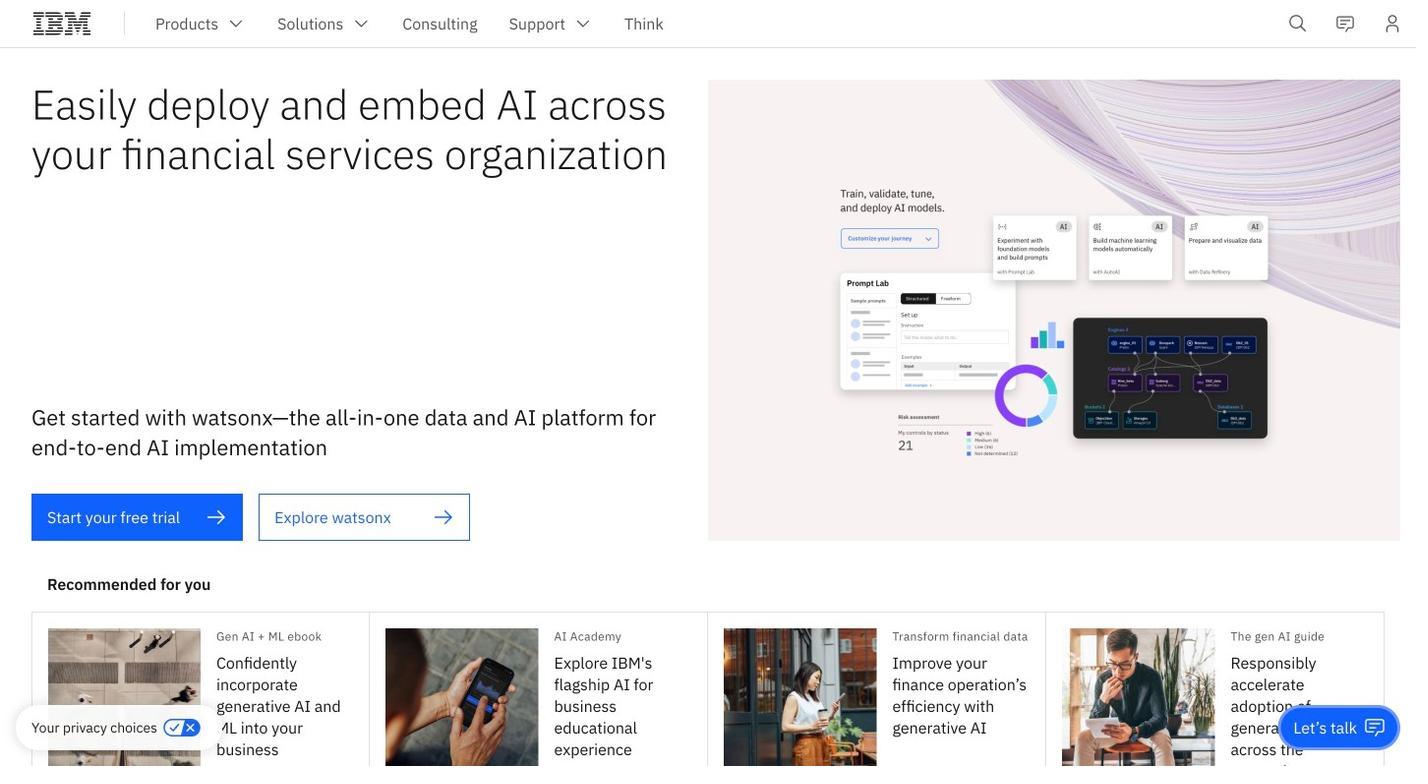 Task type: vqa. For each thing, say whether or not it's contained in the screenshot.
Let's talk element
yes



Task type: locate. For each thing, give the bounding box(es) containing it.
let's talk element
[[1293, 717, 1357, 739]]

your privacy choices element
[[31, 717, 157, 739]]



